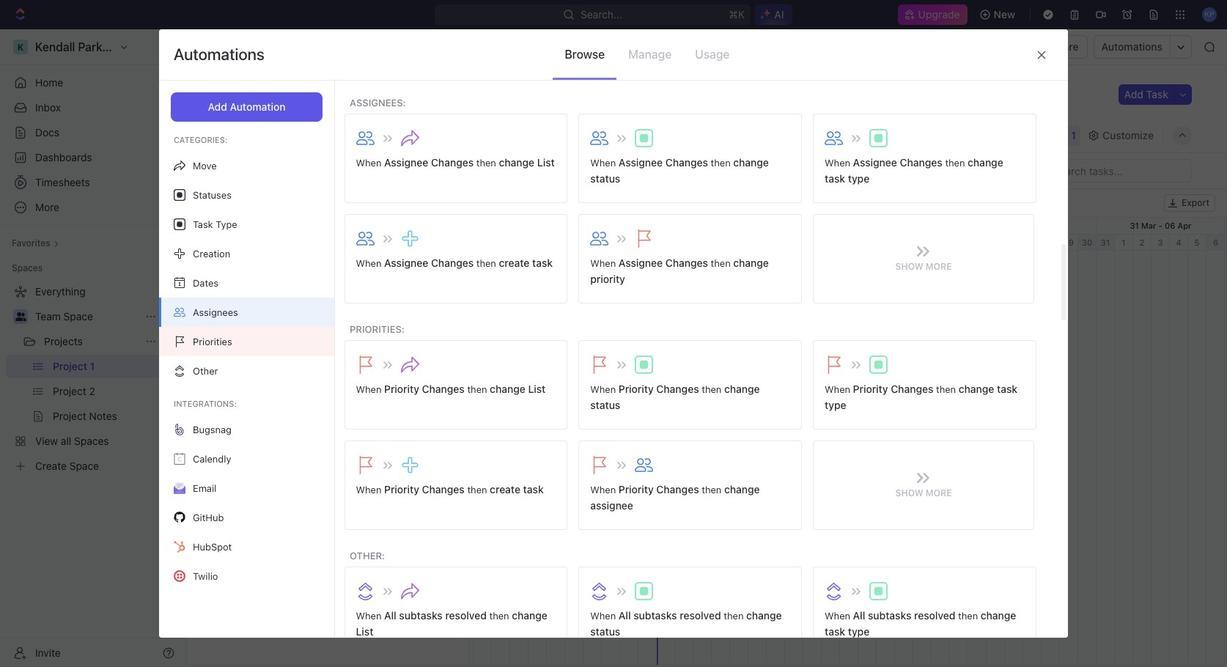 Task type: locate. For each thing, give the bounding box(es) containing it.
1 horizontal spatial 27 element
[[1024, 235, 1042, 251]]

3 change task type from the top
[[825, 610, 1017, 638]]

1 vertical spatial team space
[[35, 310, 93, 323]]

4
[[608, 238, 614, 247], [1177, 238, 1182, 247]]

0 horizontal spatial 5
[[627, 238, 632, 247]]

1 horizontal spatial team space link
[[196, 38, 276, 56]]

3 when all subtasks resolved then from the left
[[825, 610, 981, 622]]

16 element
[[822, 235, 841, 251]]

0 vertical spatial type
[[848, 172, 870, 185]]

tree containing team space
[[6, 280, 180, 478]]

project 1 - 0.00% row
[[187, 251, 469, 277]]

show
[[896, 261, 924, 272], [896, 488, 924, 499]]

31 left 06
[[1131, 221, 1140, 230]]

1 horizontal spatial add
[[1125, 88, 1144, 100]]

resolved for change status
[[680, 610, 721, 622]]

add up customize
[[1125, 88, 1144, 100]]

automations button
[[1095, 36, 1171, 58]]

3 all from the left
[[853, 610, 866, 622]]

11 element
[[731, 235, 749, 251]]

30 right 29
[[1083, 238, 1093, 247]]

change task type
[[825, 156, 1004, 185], [825, 383, 1018, 411], [825, 610, 1017, 638]]

0 horizontal spatial team space link
[[35, 305, 139, 329]]

2 horizontal spatial resolved
[[915, 610, 956, 622]]

1 horizontal spatial 26 element
[[1006, 235, 1024, 251]]

29 element down '25 feb - 02 mar' element
[[529, 235, 547, 251]]

apr
[[1178, 221, 1192, 230]]

task
[[1147, 88, 1169, 100], [193, 219, 213, 230]]

0 horizontal spatial subtasks
[[399, 610, 443, 622]]

mar right 03
[[628, 221, 643, 230]]

0 horizontal spatial 3
[[590, 238, 595, 247]]

create
[[499, 257, 530, 269], [490, 483, 521, 496]]

1 horizontal spatial subtasks
[[634, 610, 677, 622]]

assignee for change priority
[[619, 257, 663, 269]]

1 vertical spatial 1
[[1072, 129, 1077, 141]]

share button
[[1043, 35, 1088, 59]]

1 horizontal spatial 30
[[1083, 238, 1093, 247]]

subtasks
[[399, 610, 443, 622], [634, 610, 677, 622], [868, 610, 912, 622]]

31 right 30 element
[[1102, 238, 1111, 247]]

upgrade
[[919, 8, 961, 21]]

Search tasks... text field
[[1045, 160, 1192, 182]]

2 27 element from the left
[[1024, 235, 1042, 251]]

when all subtasks resolved then for status
[[591, 610, 747, 622]]

dates
[[193, 277, 219, 289]]

0 horizontal spatial space
[[64, 310, 93, 323]]

when assignee changes then up 17 mar - 23 mar element
[[825, 156, 968, 169]]

statuses
[[193, 189, 232, 201]]

3 - from the left
[[1031, 221, 1035, 230]]

2 - from the left
[[774, 221, 778, 230]]

today down 7 element
[[661, 254, 682, 263]]

4 right 2 element
[[608, 238, 614, 247]]

1 - from the left
[[646, 221, 650, 230]]

29 element left the 31 element
[[1061, 235, 1079, 251]]

 image
[[195, 227, 205, 237]]

2 element
[[566, 235, 584, 251]]

- left 06
[[1159, 221, 1163, 230]]

0 vertical spatial today
[[205, 197, 230, 208]]

2 change status from the top
[[591, 383, 760, 411]]

priorities:
[[350, 323, 405, 335]]

status for priority changes
[[591, 399, 621, 411]]

1 horizontal spatial 5
[[1195, 238, 1200, 247]]

other
[[193, 365, 218, 377]]

2
[[1140, 238, 1145, 247]]

1 vertical spatial 31
[[1102, 238, 1111, 247]]

1 horizontal spatial 1
[[1072, 129, 1077, 141]]

row
[[187, 218, 469, 251]]

3 resolved from the left
[[915, 610, 956, 622]]

1 change task type from the top
[[825, 156, 1004, 185]]

resolved for change list
[[446, 610, 487, 622]]

2 horizontal spatial 1
[[1122, 238, 1126, 247]]

list inside change list
[[356, 626, 374, 638]]

03 mar - 09 mar element
[[584, 218, 712, 234]]

6
[[645, 238, 650, 247], [1214, 238, 1219, 247]]

change assignee
[[591, 483, 760, 512]]

1 vertical spatial more
[[926, 488, 952, 499]]

status for all subtasks resolved
[[591, 626, 621, 638]]

1 vertical spatial change status
[[591, 383, 760, 411]]

priority
[[384, 383, 420, 395], [619, 383, 654, 395], [853, 383, 889, 395], [384, 483, 420, 496], [619, 483, 654, 496]]

2 when all subtasks resolved then from the left
[[591, 610, 747, 622]]

today
[[205, 197, 230, 208], [661, 254, 682, 263]]

0 vertical spatial change status
[[591, 156, 769, 185]]

6 down the export button
[[1214, 238, 1219, 247]]

0 horizontal spatial task
[[193, 219, 213, 230]]

2 horizontal spatial when all subtasks resolved then
[[825, 610, 981, 622]]

0 horizontal spatial 1
[[283, 84, 291, 104]]

add for add automation
[[208, 100, 227, 113]]

0 horizontal spatial 28 element
[[511, 235, 529, 251]]

assignee up 03 mar - 09 mar
[[619, 156, 663, 169]]

2 subtasks from the left
[[634, 610, 677, 622]]

1 5 from the left
[[627, 238, 632, 247]]

1 vertical spatial create
[[490, 483, 521, 496]]

0 horizontal spatial resolved
[[446, 610, 487, 622]]

2 horizontal spatial subtasks
[[868, 610, 912, 622]]

1 horizontal spatial 31
[[1131, 221, 1140, 230]]

0 horizontal spatial 30
[[1037, 221, 1047, 230]]

0 vertical spatial team space
[[214, 40, 272, 53]]

status
[[591, 172, 621, 185], [591, 399, 621, 411], [591, 626, 621, 638]]

changes
[[431, 156, 474, 169], [666, 156, 708, 169], [900, 156, 943, 169], [431, 257, 474, 269], [666, 257, 708, 269], [422, 383, 465, 395], [657, 383, 699, 395], [891, 383, 934, 395], [422, 483, 465, 496], [657, 483, 699, 496]]

mar right 24
[[1013, 221, 1028, 230]]

- inside 03 mar - 09 mar element
[[646, 221, 650, 230]]

4 - from the left
[[1159, 221, 1163, 230]]

1 subtasks from the left
[[399, 610, 443, 622]]

26 element
[[474, 235, 492, 251], [1006, 235, 1024, 251]]

1 vertical spatial show more
[[896, 488, 952, 499]]

when all subtasks resolved then for task
[[825, 610, 981, 622]]

25 element up when assignee changes then create task
[[455, 235, 474, 251]]

team space
[[214, 40, 272, 53], [35, 310, 93, 323]]

team right user group image
[[35, 310, 61, 323]]

user group image
[[15, 312, 26, 321]]

priority for change status
[[619, 383, 654, 395]]

2 6 from the left
[[1214, 238, 1219, 247]]

hide button
[[424, 162, 455, 180]]

0 vertical spatial show
[[896, 261, 924, 272]]

1 vertical spatial today
[[661, 254, 682, 263]]

task
[[825, 172, 846, 185], [533, 257, 553, 269], [998, 383, 1018, 395], [523, 483, 544, 496], [825, 626, 846, 638]]

2 show more from the top
[[896, 488, 952, 499]]

1 show from the top
[[896, 261, 924, 272]]

18 element
[[859, 235, 877, 251]]

team space link up the projects link
[[35, 305, 139, 329]]

0 vertical spatial list
[[537, 156, 555, 169]]

2 vertical spatial 1
[[1122, 238, 1126, 247]]

0 horizontal spatial team space
[[35, 310, 93, 323]]

27 element down 24 mar - 30 mar element
[[1024, 235, 1042, 251]]

31 for 31 mar - 06 apr
[[1131, 221, 1140, 230]]

1 right the 31 element
[[1122, 238, 1126, 247]]

1 status from the top
[[591, 172, 621, 185]]

2 horizontal spatial all
[[853, 610, 866, 622]]

automations up 'add task'
[[1102, 40, 1163, 53]]

1 vertical spatial team
[[35, 310, 61, 323]]

integrations:
[[174, 399, 237, 409]]

0 horizontal spatial 29 element
[[529, 235, 547, 251]]

mar up 29
[[1050, 221, 1065, 230]]

0 vertical spatial space
[[242, 40, 272, 53]]

mar right 09
[[665, 221, 680, 230]]

subtasks for task
[[868, 610, 912, 622]]

27 element containing 27
[[1024, 235, 1042, 251]]

30 inside 30 element
[[1083, 238, 1093, 247]]

assignees
[[362, 165, 405, 176], [193, 307, 238, 318]]

0 vertical spatial show more
[[896, 261, 952, 272]]

spaces
[[12, 263, 43, 274]]

1 horizontal spatial automations
[[1102, 40, 1163, 53]]

assignee up 17 mar - 23 mar element
[[853, 156, 898, 169]]

1 all from the left
[[384, 610, 397, 622]]

30
[[1037, 221, 1047, 230], [1083, 238, 1093, 247]]

project
[[222, 84, 279, 104]]

2 vertical spatial list
[[356, 626, 374, 638]]

when all subtasks resolved then
[[356, 610, 512, 622], [591, 610, 747, 622], [825, 610, 981, 622]]

- inside 24 mar - 30 mar element
[[1031, 221, 1035, 230]]

task left the type
[[193, 219, 213, 230]]

0 horizontal spatial 4
[[608, 238, 614, 247]]

gantt
[[412, 129, 439, 141]]

13 element
[[767, 235, 786, 251]]

show for assignee
[[896, 261, 924, 272]]

1 show more from the top
[[896, 261, 952, 272]]

27 element down '25 feb - 02 mar' element
[[492, 235, 511, 251]]

1 vertical spatial space
[[64, 310, 93, 323]]

invite
[[35, 647, 61, 659]]

0 vertical spatial task
[[1147, 88, 1169, 100]]

2 vertical spatial change status
[[591, 610, 782, 638]]

7 mar from the left
[[1142, 221, 1157, 230]]

8 element
[[676, 235, 694, 251]]

change status
[[591, 156, 769, 185], [591, 383, 760, 411], [591, 610, 782, 638]]

when assignee changes then change list
[[356, 156, 555, 169]]

2 resolved from the left
[[680, 610, 721, 622]]

priority for create task
[[384, 483, 420, 496]]

0 vertical spatial 30
[[1037, 221, 1047, 230]]

list for priority changes
[[528, 383, 546, 395]]

export button
[[1165, 194, 1216, 212]]

sidebar navigation
[[0, 29, 187, 667]]

31 element
[[1097, 235, 1116, 251]]

1 vertical spatial assignees
[[193, 307, 238, 318]]

3 down 31 mar - 06 apr element
[[1158, 238, 1164, 247]]

25 element down 24
[[987, 235, 1006, 251]]

⌘k
[[729, 8, 745, 21]]

2 show from the top
[[896, 488, 924, 499]]

- up 27
[[1031, 221, 1035, 230]]

1 vertical spatial team space link
[[35, 305, 139, 329]]

2 vertical spatial change task type
[[825, 610, 1017, 638]]

31 mar - 06 apr
[[1131, 221, 1192, 230]]

mar right 16 at the top
[[792, 221, 807, 230]]

1 vertical spatial change task type
[[825, 383, 1018, 411]]

1 horizontal spatial 28 element
[[1042, 235, 1061, 251]]

team right user group icon
[[214, 40, 240, 53]]

- left 16 at the top
[[774, 221, 778, 230]]

assignee down 7 element
[[619, 257, 663, 269]]

28 element left 29
[[1042, 235, 1061, 251]]

1 horizontal spatial when all subtasks resolved then
[[591, 610, 747, 622]]

home
[[35, 76, 63, 89]]

show more
[[896, 261, 952, 272], [896, 488, 952, 499]]

team inside the sidebar navigation
[[35, 310, 61, 323]]

1 horizontal spatial all
[[619, 610, 631, 622]]

task for all subtasks resolved
[[825, 626, 846, 638]]

change inside change assignee
[[725, 483, 760, 496]]

1 horizontal spatial 6
[[1214, 238, 1219, 247]]

subtasks for status
[[634, 610, 677, 622]]

type
[[216, 219, 237, 230]]

1 vertical spatial status
[[591, 399, 621, 411]]

more for assignee changes
[[926, 261, 952, 272]]

resolved
[[446, 610, 487, 622], [680, 610, 721, 622], [915, 610, 956, 622]]

1 more from the top
[[926, 261, 952, 272]]

column header down today button
[[209, 218, 231, 250]]

mar right 10
[[757, 221, 772, 230]]

tree
[[6, 280, 180, 478]]

1 vertical spatial type
[[825, 399, 847, 411]]

docs
[[35, 126, 59, 139]]

add up the categories:
[[208, 100, 227, 113]]

1 horizontal spatial 4
[[1177, 238, 1182, 247]]

show for priority
[[896, 488, 924, 499]]

space up project 1
[[242, 40, 272, 53]]

1 when all subtasks resolved then from the left
[[356, 610, 512, 622]]

automations up project
[[174, 45, 265, 64]]

tree grid
[[187, 218, 469, 665]]

0 horizontal spatial 27 element
[[492, 235, 511, 251]]

when priority changes then for assignee
[[591, 483, 725, 496]]

change inside change priority
[[734, 257, 769, 269]]

0 horizontal spatial 31
[[1102, 238, 1111, 247]]

30 up 27
[[1037, 221, 1047, 230]]

2 3 from the left
[[1158, 238, 1164, 247]]

2 vertical spatial status
[[591, 626, 621, 638]]

0 vertical spatial change task type
[[825, 156, 1004, 185]]

priorities
[[193, 336, 232, 348]]

when priority changes then for task
[[825, 383, 959, 395]]

2 more from the top
[[926, 488, 952, 499]]

26 element left 27
[[1006, 235, 1024, 251]]

assignees down calendar
[[362, 165, 405, 176]]

0 vertical spatial assignees
[[362, 165, 405, 176]]

- left 09
[[646, 221, 650, 230]]

assignees up priorities
[[193, 307, 238, 318]]

assignee down gantt link
[[384, 156, 429, 169]]

change list
[[356, 610, 548, 638]]

0 horizontal spatial 6
[[645, 238, 650, 247]]

19 element
[[877, 235, 896, 251]]

- inside 10 mar - 16 mar element
[[774, 221, 778, 230]]

25 element
[[455, 235, 474, 251], [987, 235, 1006, 251]]

3
[[590, 238, 595, 247], [1158, 238, 1164, 247]]

create for priority changes
[[490, 483, 521, 496]]

column header
[[187, 218, 209, 250], [209, 218, 231, 250], [422, 218, 444, 250]]

- inside 31 mar - 06 apr element
[[1159, 221, 1163, 230]]

0 vertical spatial 1
[[283, 84, 291, 104]]

3 status from the top
[[591, 626, 621, 638]]

team
[[214, 40, 240, 53], [35, 310, 61, 323]]

3 change status from the top
[[591, 610, 782, 638]]

1 6 from the left
[[645, 238, 650, 247]]

0 vertical spatial team space link
[[196, 38, 276, 56]]

17 element
[[841, 235, 859, 251]]

task inside button
[[1147, 88, 1169, 100]]

1 horizontal spatial 25 element
[[987, 235, 1006, 251]]

3 right 2 element
[[590, 238, 595, 247]]

when priority changes then change list
[[356, 383, 546, 395]]

1 horizontal spatial resolved
[[680, 610, 721, 622]]

then inside when priority changes then create task
[[468, 484, 487, 496]]

26 element up when assignee changes then create task
[[474, 235, 492, 251]]

0 vertical spatial more
[[926, 261, 952, 272]]

5 down 31 mar - 06 apr element
[[1195, 238, 1200, 247]]

0 horizontal spatial all
[[384, 610, 397, 622]]

1 horizontal spatial team
[[214, 40, 240, 53]]

0 horizontal spatial team
[[35, 310, 61, 323]]

- for 16
[[774, 221, 778, 230]]

1 horizontal spatial assignees
[[362, 165, 405, 176]]

1 resolved from the left
[[446, 610, 487, 622]]

other:
[[350, 550, 385, 562]]

27 element
[[492, 235, 511, 251], [1024, 235, 1042, 251]]

then inside when priority changes then change list
[[468, 384, 487, 395]]

23 element
[[951, 235, 969, 251]]

more
[[926, 261, 952, 272], [926, 488, 952, 499]]

1 change status from the top
[[591, 156, 769, 185]]

when assignee changes then up 09
[[591, 156, 734, 169]]

1 horizontal spatial task
[[1147, 88, 1169, 100]]

subtasks for list
[[399, 610, 443, 622]]

then inside when assignee changes then change list
[[477, 157, 497, 169]]

docs link
[[6, 121, 180, 144]]

task up customize
[[1147, 88, 1169, 100]]

1 horizontal spatial today
[[661, 254, 682, 263]]

today up task type
[[205, 197, 230, 208]]

0 horizontal spatial when all subtasks resolved then
[[356, 610, 512, 622]]

1 horizontal spatial 29 element
[[1061, 235, 1079, 251]]

3 subtasks from the left
[[868, 610, 912, 622]]

29 element containing 29
[[1061, 235, 1079, 251]]

change status for priority changes
[[591, 383, 760, 411]]

0 vertical spatial status
[[591, 172, 621, 185]]

assignee for create task
[[384, 257, 429, 269]]

03
[[616, 221, 626, 230]]

30 inside 24 mar - 30 mar element
[[1037, 221, 1047, 230]]

0 vertical spatial 31
[[1131, 221, 1140, 230]]

when inside when assignee changes then change list
[[356, 157, 382, 169]]

when assignee changes then down 7 element
[[591, 257, 734, 269]]

1 vertical spatial list
[[528, 383, 546, 395]]

when priority changes then create task
[[356, 483, 544, 496]]

2 25 element from the left
[[987, 235, 1006, 251]]

4 down apr
[[1177, 238, 1182, 247]]

resolved for change task type
[[915, 610, 956, 622]]

2 all from the left
[[619, 610, 631, 622]]

2 change task type from the top
[[825, 383, 1018, 411]]

2 status from the top
[[591, 399, 621, 411]]

0 horizontal spatial 25 element
[[455, 235, 474, 251]]

25 feb - 02 mar element
[[455, 218, 584, 234]]

28 element down '25 feb - 02 mar' element
[[511, 235, 529, 251]]

1 vertical spatial show
[[896, 488, 924, 499]]

0 vertical spatial create
[[499, 257, 530, 269]]

hide
[[430, 165, 450, 176]]

space
[[242, 40, 272, 53], [64, 310, 93, 323]]

upgrade link
[[898, 4, 968, 25]]

priority for change assignee
[[619, 483, 654, 496]]

1 left customize button
[[1072, 129, 1077, 141]]

team space up projects
[[35, 310, 93, 323]]

add for add task
[[1125, 88, 1144, 100]]

mar
[[628, 221, 643, 230], [665, 221, 680, 230], [757, 221, 772, 230], [792, 221, 807, 230], [1013, 221, 1028, 230], [1050, 221, 1065, 230], [1142, 221, 1157, 230]]

new button
[[974, 3, 1025, 26]]

assignee up 'priorities:'
[[384, 257, 429, 269]]

when priority changes then
[[591, 383, 725, 395], [825, 383, 959, 395], [591, 483, 725, 496]]

change task type for priority changes
[[825, 383, 1018, 411]]

tree inside the sidebar navigation
[[6, 280, 180, 478]]

0 horizontal spatial add
[[208, 100, 227, 113]]

gantt link
[[410, 125, 439, 146]]

mar up the 2
[[1142, 221, 1157, 230]]

0 horizontal spatial today
[[205, 197, 230, 208]]

change status for all subtasks resolved
[[591, 610, 782, 638]]

5 down 03 mar - 09 mar
[[627, 238, 632, 247]]

24 mar - 30 mar element
[[969, 218, 1097, 234]]

column header up when assignee changes then create task
[[422, 218, 444, 250]]

automations
[[1102, 40, 1163, 53], [174, 45, 265, 64]]

change inside change list
[[512, 610, 548, 622]]

6 mar from the left
[[1050, 221, 1065, 230]]

projects link
[[44, 330, 139, 354]]

change priority
[[591, 257, 769, 285]]

2 29 element from the left
[[1061, 235, 1079, 251]]

16
[[780, 221, 789, 230]]

inbox
[[35, 101, 61, 114]]

team space link up project
[[196, 38, 276, 56]]

1 right project
[[283, 84, 291, 104]]

then
[[477, 157, 497, 169], [711, 157, 731, 169], [946, 157, 966, 169], [477, 257, 497, 269], [711, 257, 731, 269], [468, 384, 487, 395], [702, 384, 722, 395], [937, 384, 957, 395], [468, 484, 487, 496], [702, 484, 722, 496], [490, 610, 510, 622], [724, 610, 744, 622], [959, 610, 979, 622]]

1 element
[[547, 235, 566, 251]]

2 vertical spatial type
[[848, 626, 870, 638]]

28 element
[[511, 235, 529, 251], [1042, 235, 1061, 251]]

team space right user group icon
[[214, 40, 272, 53]]

6 down 03 mar - 09 mar element
[[645, 238, 650, 247]]

change
[[499, 156, 535, 169], [734, 156, 769, 169], [968, 156, 1004, 169], [734, 257, 769, 269], [490, 383, 526, 395], [725, 383, 760, 395], [959, 383, 995, 395], [725, 483, 760, 496], [512, 610, 548, 622], [747, 610, 782, 622], [981, 610, 1017, 622]]

team space link
[[196, 38, 276, 56], [35, 305, 139, 329]]

assignee
[[384, 156, 429, 169], [619, 156, 663, 169], [853, 156, 898, 169], [384, 257, 429, 269], [619, 257, 663, 269]]

space up the projects link
[[64, 310, 93, 323]]

name column header
[[231, 218, 422, 250]]

3 column header from the left
[[422, 218, 444, 250]]

1 horizontal spatial 3
[[1158, 238, 1164, 247]]

0 horizontal spatial assignees
[[193, 307, 238, 318]]

when priority changes then for status
[[591, 383, 725, 395]]

column header left the type
[[187, 218, 209, 250]]

automations inside automations button
[[1102, 40, 1163, 53]]

29 element
[[529, 235, 547, 251], [1061, 235, 1079, 251]]

twilio
[[193, 571, 218, 582]]

0 horizontal spatial 26 element
[[474, 235, 492, 251]]

1 vertical spatial 30
[[1083, 238, 1093, 247]]



Task type: describe. For each thing, give the bounding box(es) containing it.
create for assignee changes
[[499, 257, 530, 269]]

31 mar - 06 apr element
[[1097, 218, 1226, 234]]

assignee
[[591, 500, 634, 512]]

calendly image
[[174, 453, 186, 465]]

when inside when priority changes then change list
[[356, 384, 382, 395]]

when assignee changes then create task
[[356, 257, 553, 269]]

24 element
[[969, 235, 987, 251]]

0 vertical spatial team
[[214, 40, 240, 53]]

when all subtasks resolved then for list
[[356, 610, 512, 622]]

customize
[[1103, 129, 1154, 141]]

calendar link
[[339, 125, 385, 146]]

10 mar - 16 mar element
[[712, 218, 841, 234]]

22 element
[[932, 235, 951, 251]]

2 column header from the left
[[209, 218, 231, 250]]

priority for change list
[[384, 383, 420, 395]]

when assignee changes then for priority
[[591, 257, 734, 269]]

change status for assignee changes
[[591, 156, 769, 185]]

31 for 31
[[1102, 238, 1111, 247]]

calendar
[[342, 129, 385, 141]]

1 vertical spatial task
[[193, 219, 213, 230]]

assignee for change list
[[384, 156, 429, 169]]

move
[[193, 160, 217, 172]]

1 28 element from the left
[[511, 235, 529, 251]]

home link
[[6, 71, 180, 95]]

when inside when priority changes then create task
[[356, 484, 382, 496]]

21
[[918, 238, 927, 247]]

all for list
[[384, 610, 397, 622]]

more for priority changes
[[926, 488, 952, 499]]

06
[[1165, 221, 1176, 230]]

show more for assignee changes
[[896, 261, 952, 272]]

24 mar - 30 mar
[[1001, 221, 1065, 230]]

2 26 element from the left
[[1006, 235, 1024, 251]]

priority for change task type
[[853, 383, 889, 395]]

assignees button
[[343, 162, 412, 180]]

1 29 element from the left
[[529, 235, 547, 251]]

add automation button
[[171, 92, 323, 122]]

20 element
[[896, 235, 914, 251]]

1 25 element from the left
[[455, 235, 474, 251]]

timesheets
[[35, 176, 90, 189]]

type for priority
[[825, 399, 847, 411]]

task type
[[193, 219, 237, 230]]

email
[[193, 483, 217, 494]]

29
[[1064, 238, 1075, 247]]

github
[[193, 512, 224, 524]]

status for assignee changes
[[591, 172, 621, 185]]

7 element
[[657, 235, 676, 251]]

task for assignee changes
[[825, 172, 846, 185]]

assignee for change task type
[[853, 156, 898, 169]]

usage
[[696, 48, 730, 61]]

assignees inside button
[[362, 165, 405, 176]]

1 horizontal spatial team space
[[214, 40, 272, 53]]

- for 09
[[646, 221, 650, 230]]

21 element
[[914, 235, 932, 251]]

1 4 from the left
[[608, 238, 614, 247]]

share
[[1051, 40, 1079, 53]]

all for status
[[619, 610, 631, 622]]

hubspot
[[193, 541, 232, 553]]

today inside button
[[205, 197, 230, 208]]

project 1
[[222, 84, 295, 104]]

1 26 element from the left
[[474, 235, 492, 251]]

change task type for all subtasks resolved
[[825, 610, 1017, 638]]

user group image
[[201, 43, 210, 51]]

1 mar from the left
[[628, 221, 643, 230]]

10
[[745, 221, 754, 230]]

favorites button
[[6, 235, 65, 252]]

5 mar from the left
[[1013, 221, 1028, 230]]

09
[[652, 221, 662, 230]]

categories:
[[174, 135, 228, 144]]

change task type for assignee changes
[[825, 156, 1004, 185]]

calendly
[[193, 453, 231, 465]]

priority
[[591, 273, 626, 285]]

10 element
[[712, 235, 731, 251]]

2 28 element from the left
[[1042, 235, 1061, 251]]

12 element
[[749, 235, 767, 251]]

assignee for change status
[[619, 156, 663, 169]]

- for 06
[[1159, 221, 1163, 230]]

favorites
[[12, 238, 50, 249]]

dashboards link
[[6, 146, 180, 169]]

bugsnag
[[193, 424, 232, 436]]

list for assignee changes
[[537, 156, 555, 169]]

dashboards
[[35, 151, 92, 164]]

1 button
[[1025, 125, 1081, 146]]

type for assignee
[[848, 172, 870, 185]]

15 element
[[804, 235, 822, 251]]

today button
[[199, 194, 236, 212]]

manage
[[629, 48, 672, 61]]

task for priority changes
[[998, 383, 1018, 395]]

add automation
[[208, 100, 286, 113]]

03 mar - 09 mar
[[616, 221, 680, 230]]

customize button
[[1084, 125, 1159, 146]]

27
[[1028, 238, 1038, 247]]

assignees:
[[350, 97, 406, 109]]

2 mar from the left
[[665, 221, 680, 230]]

export
[[1182, 197, 1210, 208]]

browse
[[565, 48, 605, 61]]

type for all
[[848, 626, 870, 638]]

timesheets link
[[6, 171, 180, 194]]

9 element
[[694, 235, 712, 251]]

show more for priority changes
[[896, 488, 952, 499]]

add task
[[1125, 88, 1169, 100]]

when assignee changes then for task
[[825, 156, 968, 169]]

1 27 element from the left
[[492, 235, 511, 251]]

space inside the sidebar navigation
[[64, 310, 93, 323]]

when inside when assignee changes then create task
[[356, 257, 382, 269]]

17 mar - 23 mar element
[[841, 218, 969, 234]]

10 mar - 16 mar
[[745, 221, 807, 230]]

2 4 from the left
[[1177, 238, 1182, 247]]

3 mar from the left
[[757, 221, 772, 230]]

1 3 from the left
[[590, 238, 595, 247]]

24
[[1001, 221, 1011, 230]]

1 inside dropdown button
[[1072, 129, 1077, 141]]

when assignee changes then for status
[[591, 156, 734, 169]]

1 column header from the left
[[187, 218, 209, 250]]

new
[[994, 8, 1016, 21]]

- for 30
[[1031, 221, 1035, 230]]

all for task
[[853, 610, 866, 622]]

30 element
[[1079, 235, 1097, 251]]

search...
[[581, 8, 623, 21]]

15
[[808, 238, 817, 247]]

inbox link
[[6, 96, 180, 120]]

projects
[[44, 335, 83, 348]]

creation
[[193, 248, 231, 260]]

automation
[[230, 100, 286, 113]]

2 5 from the left
[[1195, 238, 1200, 247]]

team space inside the sidebar navigation
[[35, 310, 93, 323]]

0 horizontal spatial automations
[[174, 45, 265, 64]]

then inside when assignee changes then create task
[[477, 257, 497, 269]]

1 horizontal spatial space
[[242, 40, 272, 53]]

14 element
[[786, 235, 804, 251]]

add task button
[[1119, 84, 1175, 105]]

4 mar from the left
[[792, 221, 807, 230]]



Task type: vqa. For each thing, say whether or not it's contained in the screenshot.
Pin
no



